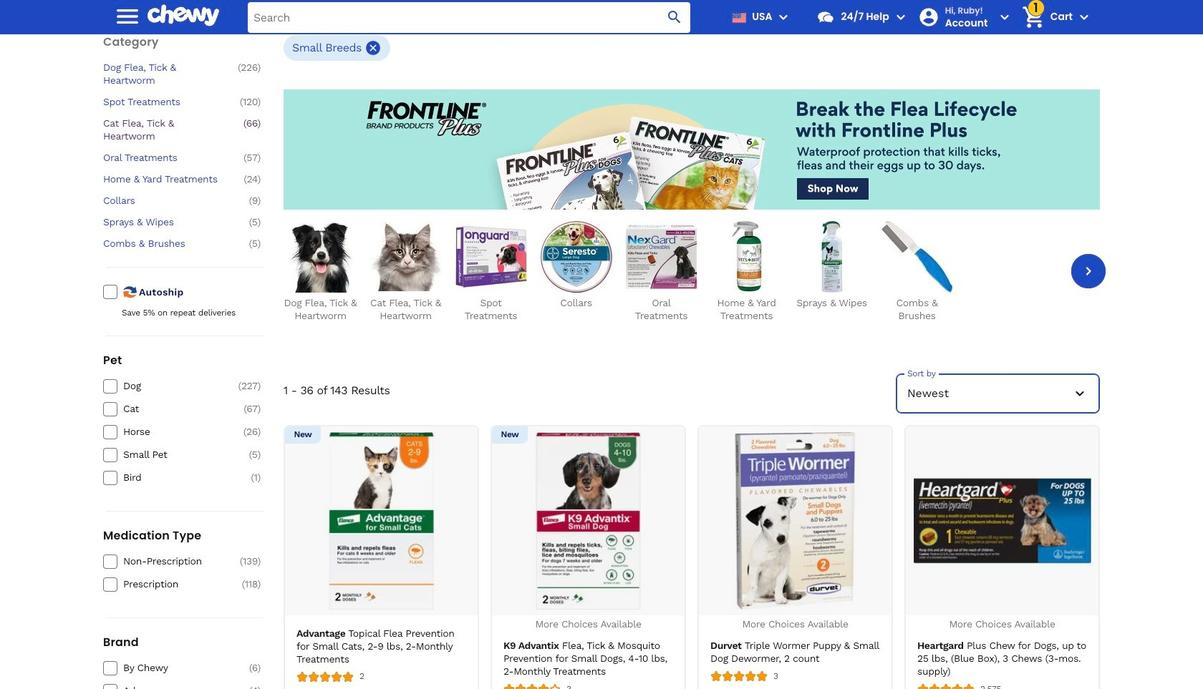 Task type: describe. For each thing, give the bounding box(es) containing it.
items image
[[1021, 5, 1046, 30]]

account menu image
[[996, 9, 1013, 26]]

combs & brushes image
[[881, 221, 953, 293]]

dog flea, tick & heartworm image
[[285, 221, 356, 293]]

cat flea, tick & heartworm image
[[370, 221, 442, 293]]

sprays & wipes image
[[796, 221, 868, 293]]

remove image
[[365, 39, 382, 56]]

Search text field
[[248, 2, 691, 33]]

oral treatments image
[[626, 221, 697, 293]]

home & yard treatments image
[[711, 221, 783, 293]]

Product search field
[[248, 2, 691, 33]]

k9 advantix flea, tick & mosquito prevention for small dogs, 4-10 lbs, 2-monthly treatments image
[[500, 432, 677, 610]]

durvet triple wormer puppy & small dog dewormer, 2 count image
[[707, 432, 884, 610]]

submit search image
[[667, 9, 684, 26]]

cart menu image
[[1076, 9, 1093, 26]]



Task type: vqa. For each thing, say whether or not it's contained in the screenshot.
"Does"
no



Task type: locate. For each thing, give the bounding box(es) containing it.
heartgard plus chew for dogs, up to 25 lbs, (blue box), 3 chews (3-mos. supply) image
[[914, 432, 1091, 610]]

change region menu image
[[775, 9, 793, 26]]

list
[[284, 221, 1100, 322]]

collars image
[[540, 221, 612, 293]]

help menu image
[[892, 9, 910, 26]]

chewy support image
[[817, 8, 836, 27]]

shop menu image
[[113, 2, 142, 30]]

break the flea lifecycle with frontline plus. waterproof protection that kills ticks, fleas, and their eggs up to 30 days. image
[[284, 89, 1100, 210]]

spot treatments image
[[455, 221, 527, 293]]

chewy home image
[[148, 0, 219, 32]]

remove element
[[365, 39, 382, 56]]

advantage topical flea prevention for small cats, 2-9 lbs, 2-monthly treatments image
[[293, 432, 470, 610]]



